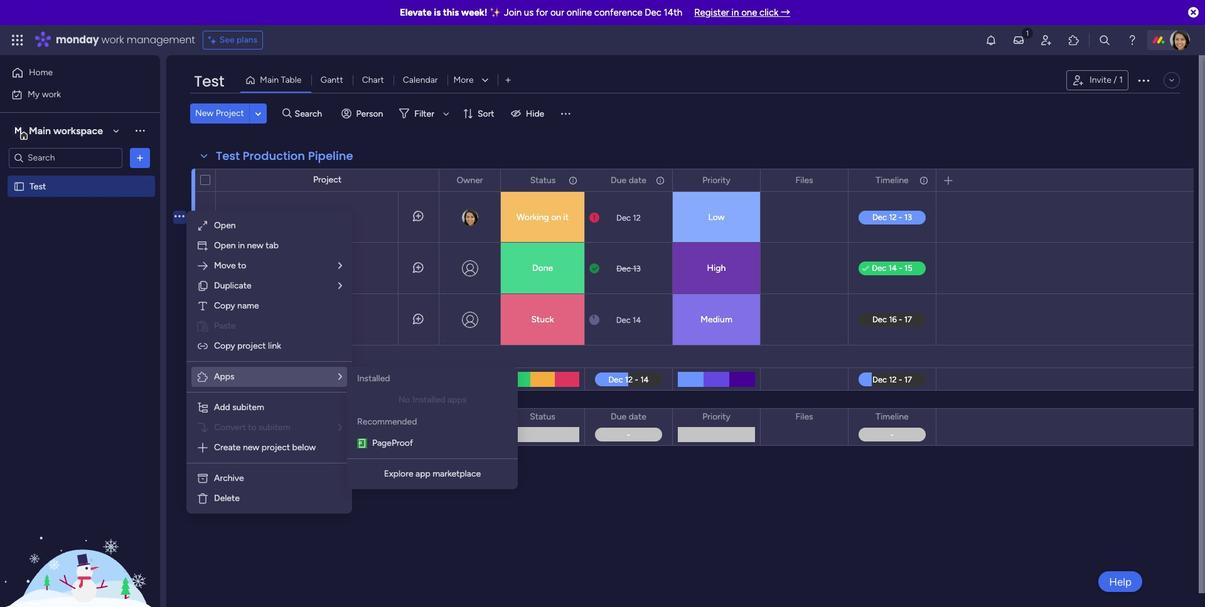 Task type: describe. For each thing, give the bounding box(es) containing it.
explore app marketplace
[[384, 469, 481, 480]]

options image for timeline
[[918, 170, 927, 191]]

home button
[[8, 63, 135, 83]]

my work
[[28, 89, 61, 100]]

no installed apps
[[398, 395, 467, 406]]

1
[[1119, 75, 1123, 85]]

convert to subitem image
[[197, 422, 209, 434]]

paste menu item
[[197, 319, 342, 334]]

apps
[[448, 395, 467, 406]]

create new project below image
[[197, 442, 209, 455]]

register in one click →
[[694, 7, 790, 18]]

dec 12
[[617, 213, 641, 223]]

convert to subitem
[[214, 423, 290, 433]]

1 date from the top
[[629, 175, 647, 186]]

recommended
[[357, 417, 417, 428]]

priority for 1st priority field from the bottom of the page
[[703, 412, 731, 423]]

arrow down image
[[439, 106, 454, 121]]

copy for copy project link
[[214, 341, 235, 352]]

workspace
[[53, 125, 103, 137]]

dec 13
[[617, 264, 641, 273]]

medium
[[701, 315, 733, 325]]

filter button
[[394, 104, 454, 124]]

1 timeline from the top
[[876, 175, 909, 186]]

convert to subitem menu item
[[197, 421, 342, 436]]

pipeline
[[308, 148, 353, 164]]

filter
[[415, 108, 434, 119]]

move to
[[214, 261, 246, 271]]

below
[[292, 443, 316, 453]]

list arrow image for move to
[[338, 262, 342, 271]]

register
[[694, 7, 729, 18]]

archive image
[[197, 473, 209, 485]]

angle down image
[[255, 109, 261, 118]]

chart button
[[353, 70, 393, 90]]

add new group button
[[191, 460, 281, 480]]

list arrow image
[[338, 424, 342, 433]]

Test Production Pipeline field
[[213, 148, 356, 164]]

→
[[781, 7, 790, 18]]

sort
[[478, 108, 494, 119]]

1 files from the top
[[796, 175, 813, 186]]

working
[[517, 212, 549, 223]]

add subitem
[[214, 402, 264, 413]]

more button
[[447, 70, 498, 90]]

post
[[217, 412, 241, 428]]

inbox image
[[1013, 34, 1025, 46]]

add new group
[[215, 465, 275, 475]]

main workspace
[[29, 125, 103, 137]]

production for test
[[243, 148, 305, 164]]

options image left move to 'image'
[[175, 239, 185, 298]]

13
[[633, 264, 641, 273]]

one
[[742, 7, 757, 18]]

menu image
[[560, 107, 572, 120]]

this
[[443, 7, 459, 18]]

to for convert
[[248, 423, 256, 433]]

1 horizontal spatial project
[[313, 175, 342, 185]]

2 timeline field from the top
[[873, 411, 912, 424]]

create new project below
[[214, 443, 316, 453]]

lottie animation image
[[0, 481, 160, 608]]

project inside button
[[216, 108, 244, 119]]

column information image for status
[[568, 175, 578, 186]]

1 image
[[1022, 26, 1033, 40]]

14
[[633, 315, 641, 325]]

workspace options image
[[134, 124, 146, 137]]

dec for dec 12
[[617, 213, 631, 223]]

test inside 'test' list box
[[30, 181, 46, 192]]

list arrow image for apps
[[338, 373, 342, 382]]

monday
[[56, 33, 99, 47]]

copy project link
[[214, 341, 281, 352]]

conference
[[594, 7, 643, 18]]

elevate
[[400, 7, 432, 18]]

in for open
[[238, 240, 245, 251]]

explore
[[384, 469, 413, 480]]

0 horizontal spatial apps image
[[197, 371, 209, 384]]

testing
[[256, 263, 285, 274]]

2 status field from the top
[[527, 411, 559, 424]]

name
[[237, 301, 259, 311]]

1 due from the top
[[611, 175, 627, 186]]

2 due date field from the top
[[608, 411, 650, 424]]

home
[[29, 67, 53, 78]]

1 priority field from the top
[[699, 174, 734, 187]]

workspace image
[[12, 124, 24, 138]]

installed inside menu item
[[413, 395, 446, 406]]

on
[[551, 212, 561, 223]]

main table
[[260, 75, 302, 85]]

create
[[214, 443, 241, 453]]

dec 14
[[616, 315, 641, 325]]

elevate is this week! ✨ join us for our online conference dec 14th
[[400, 7, 683, 18]]

help image
[[1126, 34, 1139, 46]]

see plans button
[[203, 31, 263, 50]]

notifications image
[[985, 34, 998, 46]]

open in new tab
[[214, 240, 279, 251]]

Search in workspace field
[[26, 151, 105, 165]]

convert
[[214, 423, 246, 433]]

click
[[760, 7, 779, 18]]

1 vertical spatial project
[[262, 443, 290, 453]]

sort button
[[458, 104, 502, 124]]

copy for copy name
[[214, 301, 235, 311]]

it
[[563, 212, 569, 223]]

post production assessment
[[217, 412, 379, 428]]

1 due date from the top
[[611, 175, 647, 186]]

paste image
[[197, 320, 209, 333]]

status for 2nd status field from the top of the page
[[530, 412, 555, 423]]

main for main workspace
[[29, 125, 51, 137]]

to for move
[[238, 261, 246, 271]]

james peterson image
[[1170, 30, 1190, 50]]

add subitem image
[[197, 402, 209, 414]]

column information image for timeline
[[919, 175, 929, 186]]

open for open in new tab
[[214, 240, 236, 251]]

select product image
[[11, 34, 24, 46]]

new project button
[[190, 104, 249, 124]]

add view image
[[506, 76, 511, 85]]

workspace selection element
[[12, 123, 105, 140]]

new project
[[195, 108, 244, 119]]

my work button
[[8, 84, 135, 105]]

dec for dec 13
[[617, 264, 631, 273]]

search everything image
[[1099, 34, 1111, 46]]

calendar button
[[393, 70, 447, 90]]

for
[[536, 7, 548, 18]]

see
[[220, 35, 235, 45]]

test inside test production pipeline field
[[216, 148, 240, 164]]

0 vertical spatial project
[[237, 341, 266, 352]]

monday work management
[[56, 33, 195, 47]]

14th
[[664, 7, 683, 18]]

online
[[567, 7, 592, 18]]

copy name image
[[197, 300, 209, 313]]



Task type: locate. For each thing, give the bounding box(es) containing it.
status for 1st status field
[[530, 175, 556, 186]]

2 priority field from the top
[[699, 411, 734, 424]]

1 vertical spatial work
[[42, 89, 61, 100]]

help
[[1109, 576, 1132, 589]]

2 files from the top
[[796, 412, 813, 423]]

copy name
[[214, 301, 259, 311]]

0 vertical spatial new
[[247, 240, 264, 251]]

0 vertical spatial timeline
[[876, 175, 909, 186]]

subitem up the create new project below at left bottom
[[259, 423, 290, 433]]

in inside menu
[[238, 240, 245, 251]]

1 vertical spatial main
[[29, 125, 51, 137]]

production inside field
[[243, 148, 305, 164]]

1 vertical spatial date
[[629, 412, 647, 423]]

test
[[194, 71, 224, 92], [216, 148, 240, 164], [30, 181, 46, 192], [237, 263, 254, 274]]

duplicate
[[214, 281, 252, 291]]

0 vertical spatial open
[[214, 220, 236, 231]]

1 copy from the top
[[214, 301, 235, 311]]

add inside menu
[[214, 402, 230, 413]]

production down v2 search image
[[243, 148, 305, 164]]

delete image
[[197, 493, 209, 505]]

0 vertical spatial priority
[[703, 175, 731, 186]]

in left one
[[732, 7, 739, 18]]

options image left paste icon
[[175, 290, 185, 349]]

test list box
[[0, 173, 160, 367]]

open for open
[[214, 220, 236, 231]]

0 vertical spatial in
[[732, 7, 739, 18]]

priority for second priority field from the bottom
[[703, 175, 731, 186]]

Files field
[[793, 174, 817, 187], [793, 411, 817, 424]]

0 vertical spatial project
[[216, 108, 244, 119]]

1 vertical spatial due
[[611, 412, 627, 423]]

m
[[14, 125, 22, 136]]

test inside test field
[[194, 71, 224, 92]]

1 vertical spatial timeline
[[876, 412, 909, 423]]

invite
[[1090, 75, 1112, 85]]

join
[[504, 7, 522, 18]]

list arrow image for duplicate
[[338, 282, 342, 291]]

work right "my"
[[42, 89, 61, 100]]

1 due date field from the top
[[608, 174, 650, 187]]

management
[[127, 33, 195, 47]]

1 vertical spatial due date
[[611, 412, 647, 423]]

link
[[268, 341, 281, 352]]

add for add new group
[[215, 465, 231, 475]]

week!
[[461, 7, 488, 18]]

chart
[[362, 75, 384, 85]]

hide button
[[506, 104, 552, 124]]

v2 overdue deadline image
[[590, 212, 600, 224]]

production for post
[[244, 412, 306, 428]]

1 vertical spatial files
[[796, 412, 813, 423]]

0 vertical spatial installed
[[357, 374, 390, 384]]

dec left 14th at the top of page
[[645, 7, 662, 18]]

dec left 13
[[617, 264, 631, 273]]

add
[[214, 402, 230, 413], [215, 465, 231, 475]]

no installed apps menu item
[[357, 393, 508, 408]]

new
[[247, 240, 264, 251], [243, 443, 259, 453], [233, 465, 250, 475]]

due
[[611, 175, 627, 186], [611, 412, 627, 423]]

1 vertical spatial due date field
[[608, 411, 650, 424]]

production inside field
[[244, 412, 306, 428]]

1 horizontal spatial work
[[101, 33, 124, 47]]

to right convert
[[248, 423, 256, 433]]

move to image
[[197, 260, 209, 272]]

Post Production Assessment field
[[213, 412, 382, 429]]

1 horizontal spatial in
[[732, 7, 739, 18]]

app logo image
[[357, 439, 367, 449]]

1 timeline field from the top
[[873, 174, 912, 187]]

copy down paste
[[214, 341, 235, 352]]

in for register
[[732, 7, 739, 18]]

2 vertical spatial list arrow image
[[338, 373, 342, 382]]

open image
[[197, 220, 209, 232]]

Test field
[[191, 71, 227, 92]]

open
[[214, 220, 236, 231], [214, 240, 236, 251]]

duplicate image
[[197, 280, 209, 293]]

1 vertical spatial files field
[[793, 411, 817, 424]]

1 horizontal spatial to
[[248, 423, 256, 433]]

2 column information image from the left
[[919, 175, 929, 186]]

subitem
[[232, 402, 264, 413], [259, 423, 290, 433]]

new inside button
[[233, 465, 250, 475]]

work for monday
[[101, 33, 124, 47]]

0 vertical spatial to
[[238, 261, 246, 271]]

test right the 'public board' icon
[[30, 181, 46, 192]]

add right add subitem icon
[[214, 402, 230, 413]]

test right move
[[237, 263, 254, 274]]

test production pipeline
[[216, 148, 353, 164]]

new for project
[[243, 443, 259, 453]]

2 due date from the top
[[611, 412, 647, 423]]

apps
[[214, 372, 235, 382]]

add inside button
[[215, 465, 231, 475]]

invite / 1
[[1090, 75, 1123, 85]]

project left the link
[[237, 341, 266, 352]]

app
[[416, 469, 430, 480]]

due date
[[611, 175, 647, 186], [611, 412, 647, 423]]

options image
[[134, 152, 146, 164], [175, 187, 185, 246], [175, 239, 185, 298], [175, 290, 185, 349]]

0 vertical spatial status field
[[527, 174, 559, 187]]

1 status from the top
[[530, 175, 556, 186]]

gantt
[[321, 75, 343, 85]]

owner
[[457, 175, 483, 186]]

1 vertical spatial priority
[[703, 412, 731, 423]]

0 horizontal spatial in
[[238, 240, 245, 251]]

subitem inside menu item
[[259, 423, 290, 433]]

new left group
[[233, 465, 250, 475]]

1 horizontal spatial installed
[[413, 395, 446, 406]]

0 vertical spatial list arrow image
[[338, 262, 342, 271]]

main table button
[[241, 70, 311, 90]]

open right open icon
[[214, 220, 236, 231]]

help button
[[1099, 572, 1143, 593]]

Status field
[[527, 174, 559, 187], [527, 411, 559, 424]]

Due date field
[[608, 174, 650, 187], [608, 411, 650, 424]]

to
[[238, 261, 246, 271], [248, 423, 256, 433]]

public board image
[[13, 180, 25, 192]]

new left tab
[[247, 240, 264, 251]]

options image down workspace options image
[[134, 152, 146, 164]]

invite / 1 button
[[1067, 70, 1129, 90]]

1 vertical spatial list arrow image
[[338, 282, 342, 291]]

is
[[434, 7, 441, 18]]

column information image
[[568, 175, 578, 186], [919, 175, 929, 186]]

1 priority from the top
[[703, 175, 731, 186]]

1 vertical spatial status field
[[527, 411, 559, 424]]

1 vertical spatial subitem
[[259, 423, 290, 433]]

work for my
[[42, 89, 61, 100]]

0 vertical spatial files field
[[793, 174, 817, 187]]

1 list arrow image from the top
[[338, 262, 342, 271]]

add for add subitem
[[214, 402, 230, 413]]

list arrow image
[[338, 262, 342, 271], [338, 282, 342, 291], [338, 373, 342, 382]]

2 files field from the top
[[793, 411, 817, 424]]

register in one click → link
[[694, 7, 790, 18]]

us
[[524, 7, 534, 18]]

Timeline field
[[873, 174, 912, 187], [873, 411, 912, 424]]

2 copy from the top
[[214, 341, 235, 352]]

working on it
[[517, 212, 569, 223]]

group
[[252, 465, 275, 475]]

0 vertical spatial due date field
[[608, 174, 650, 187]]

3 list arrow image from the top
[[338, 373, 342, 382]]

1 horizontal spatial apps image
[[1068, 34, 1080, 46]]

Priority field
[[699, 174, 734, 187], [699, 411, 734, 424]]

to inside menu item
[[248, 423, 256, 433]]

1 vertical spatial new
[[243, 443, 259, 453]]

test down new project button
[[216, 148, 240, 164]]

delete
[[214, 493, 240, 504]]

production up the create new project below at left bottom
[[244, 412, 306, 428]]

2 timeline from the top
[[876, 412, 909, 423]]

new for group
[[233, 465, 250, 475]]

copy up paste
[[214, 301, 235, 311]]

copy
[[214, 301, 235, 311], [214, 341, 235, 352]]

to right move
[[238, 261, 246, 271]]

2 open from the top
[[214, 240, 236, 251]]

main left table
[[260, 75, 279, 85]]

0 vertical spatial due date
[[611, 175, 647, 186]]

our
[[551, 7, 564, 18]]

marketplace
[[433, 469, 481, 480]]

dapulse checkmark sign image
[[863, 262, 869, 277]]

2 priority from the top
[[703, 412, 731, 423]]

1 vertical spatial production
[[244, 412, 306, 428]]

1 vertical spatial copy
[[214, 341, 235, 352]]

expand board header image
[[1167, 75, 1177, 85]]

column information image
[[655, 175, 665, 186]]

add right archive icon
[[215, 465, 231, 475]]

priority
[[703, 175, 731, 186], [703, 412, 731, 423]]

1 files field from the top
[[793, 174, 817, 187]]

files
[[796, 175, 813, 186], [796, 412, 813, 423]]

in up 'move to'
[[238, 240, 245, 251]]

2 date from the top
[[629, 412, 647, 423]]

lottie animation element
[[0, 481, 160, 608]]

high
[[707, 263, 726, 274]]

options image for status
[[568, 170, 576, 191]]

v2 done deadline image
[[590, 263, 600, 275]]

in
[[732, 7, 739, 18], [238, 240, 245, 251]]

test testing
[[237, 263, 285, 274]]

0 vertical spatial status
[[530, 175, 556, 186]]

assessment
[[309, 412, 379, 428]]

Owner field
[[454, 174, 486, 187]]

open in new tab image
[[197, 240, 209, 252]]

1 vertical spatial project
[[313, 175, 342, 185]]

pageproof
[[372, 438, 413, 449]]

installed right no
[[413, 395, 446, 406]]

options image
[[1136, 73, 1151, 88], [483, 170, 492, 191], [568, 170, 576, 191], [655, 170, 664, 191], [918, 170, 927, 191]]

1 vertical spatial in
[[238, 240, 245, 251]]

see plans
[[220, 35, 257, 45]]

2 list arrow image from the top
[[338, 282, 342, 291]]

project
[[237, 341, 266, 352], [262, 443, 290, 453]]

new down convert to subitem
[[243, 443, 259, 453]]

person button
[[336, 104, 391, 124]]

project right new at the left
[[216, 108, 244, 119]]

options image for due date
[[655, 170, 664, 191]]

1 vertical spatial to
[[248, 423, 256, 433]]

0 vertical spatial date
[[629, 175, 647, 186]]

test up new at the left
[[194, 71, 224, 92]]

main inside workspace selection element
[[29, 125, 51, 137]]

0 vertical spatial timeline field
[[873, 174, 912, 187]]

dec left 12
[[617, 213, 631, 223]]

0 vertical spatial copy
[[214, 301, 235, 311]]

1 column information image from the left
[[568, 175, 578, 186]]

0 vertical spatial due
[[611, 175, 627, 186]]

0 vertical spatial apps image
[[1068, 34, 1080, 46]]

invite members image
[[1040, 34, 1053, 46]]

0 vertical spatial main
[[260, 75, 279, 85]]

option
[[0, 175, 160, 178]]

stuck
[[531, 315, 554, 325]]

1 vertical spatial open
[[214, 240, 236, 251]]

main for main table
[[260, 75, 279, 85]]

options image left open icon
[[175, 187, 185, 246]]

menu containing open
[[186, 211, 352, 514]]

main right workspace icon
[[29, 125, 51, 137]]

move
[[214, 261, 236, 271]]

/
[[1114, 75, 1117, 85]]

table
[[281, 75, 302, 85]]

project down convert to subitem menu item
[[262, 443, 290, 453]]

0 horizontal spatial installed
[[357, 374, 390, 384]]

project down pipeline
[[313, 175, 342, 185]]

person
[[356, 108, 383, 119]]

Search field
[[292, 105, 329, 122]]

main inside button
[[260, 75, 279, 85]]

subitem up convert to subitem
[[232, 402, 264, 413]]

work right monday
[[101, 33, 124, 47]]

more
[[454, 75, 474, 85]]

1 vertical spatial status
[[530, 412, 555, 423]]

1 vertical spatial priority field
[[699, 411, 734, 424]]

new
[[195, 108, 214, 119]]

gantt button
[[311, 70, 353, 90]]

0 vertical spatial work
[[101, 33, 124, 47]]

open up move
[[214, 240, 236, 251]]

0 vertical spatial files
[[796, 175, 813, 186]]

0 horizontal spatial project
[[216, 108, 244, 119]]

0 horizontal spatial to
[[238, 261, 246, 271]]

dec left 14 at the right of page
[[616, 315, 631, 325]]

1 horizontal spatial column information image
[[919, 175, 929, 186]]

0 vertical spatial subitem
[[232, 402, 264, 413]]

apps image right invite members icon
[[1068, 34, 1080, 46]]

installed up recommended
[[357, 374, 390, 384]]

1 vertical spatial timeline field
[[873, 411, 912, 424]]

0 horizontal spatial work
[[42, 89, 61, 100]]

v2 search image
[[282, 107, 292, 121]]

work inside "button"
[[42, 89, 61, 100]]

1 status field from the top
[[527, 174, 559, 187]]

work
[[101, 33, 124, 47], [42, 89, 61, 100]]

0 horizontal spatial column information image
[[568, 175, 578, 186]]

2 status from the top
[[530, 412, 555, 423]]

1 horizontal spatial main
[[260, 75, 279, 85]]

apps image
[[1068, 34, 1080, 46], [197, 371, 209, 384]]

paste
[[214, 321, 236, 331]]

1 vertical spatial installed
[[413, 395, 446, 406]]

0 horizontal spatial main
[[29, 125, 51, 137]]

tab
[[266, 240, 279, 251]]

dec for dec 14
[[616, 315, 631, 325]]

1 open from the top
[[214, 220, 236, 231]]

menu
[[186, 211, 352, 514]]

production
[[243, 148, 305, 164], [244, 412, 306, 428]]

2 vertical spatial new
[[233, 465, 250, 475]]

0 vertical spatial priority field
[[699, 174, 734, 187]]

2 due from the top
[[611, 412, 627, 423]]

copy project link image
[[197, 340, 209, 353]]

0 vertical spatial production
[[243, 148, 305, 164]]

dec
[[645, 7, 662, 18], [617, 213, 631, 223], [617, 264, 631, 273], [616, 315, 631, 325]]

1 vertical spatial add
[[215, 465, 231, 475]]

1 vertical spatial apps image
[[197, 371, 209, 384]]

project
[[216, 108, 244, 119], [313, 175, 342, 185]]

apps image left apps
[[197, 371, 209, 384]]

hide
[[526, 108, 544, 119]]

low
[[708, 212, 725, 223]]

installed
[[357, 374, 390, 384], [413, 395, 446, 406]]

0 vertical spatial add
[[214, 402, 230, 413]]

✨
[[490, 7, 502, 18]]



Task type: vqa. For each thing, say whether or not it's contained in the screenshot.
open in new tab
yes



